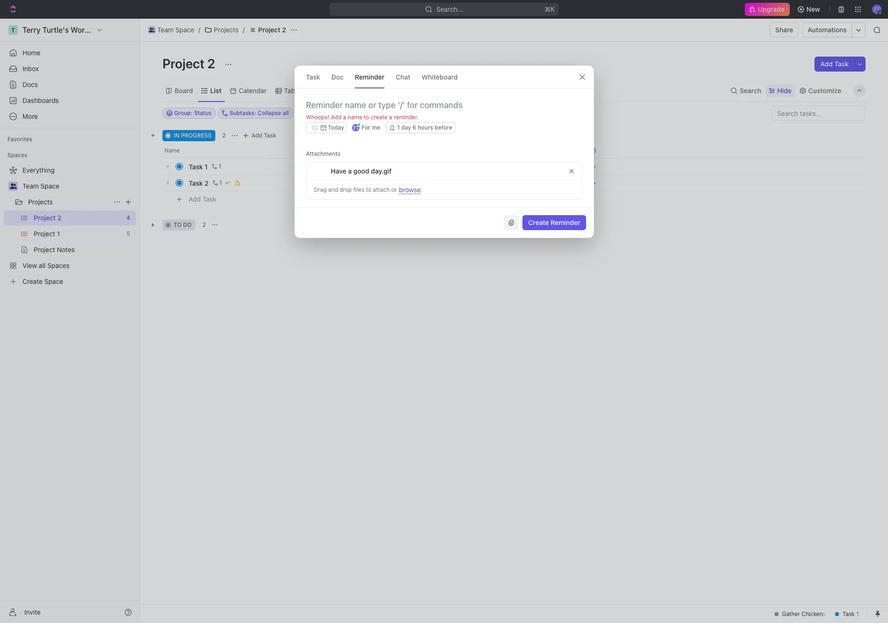 Task type: describe. For each thing, give the bounding box(es) containing it.
to for browse
[[366, 186, 371, 193]]

1 horizontal spatial team space
[[157, 26, 194, 34]]

0 horizontal spatial project 2
[[162, 56, 218, 71]]

for me
[[362, 124, 380, 131]]

spaces
[[7, 152, 27, 159]]

table link
[[282, 84, 301, 97]]

space inside tree
[[41, 182, 59, 190]]

assignees
[[390, 110, 418, 117]]

1 day 6 hours before
[[397, 124, 452, 131]]

chat
[[396, 73, 410, 81]]

0 horizontal spatial project
[[162, 56, 205, 71]]

browse
[[399, 186, 421, 194]]

in progress
[[174, 132, 212, 139]]

and
[[328, 186, 338, 193]]

tt
[[353, 125, 359, 131]]

reminder inside button
[[551, 219, 580, 227]]

do
[[183, 221, 192, 229]]

create reminder
[[528, 219, 580, 227]]

reminder.
[[394, 114, 419, 121]]

today
[[328, 124, 344, 131]]

user group image inside sidebar navigation
[[10, 184, 17, 189]]

home link
[[4, 45, 136, 60]]

doc
[[331, 73, 344, 81]]

to do
[[174, 221, 192, 229]]

new
[[807, 5, 820, 13]]

project 2 link
[[247, 24, 288, 36]]

attach
[[373, 186, 390, 193]]

search...
[[436, 5, 463, 13]]

add up "today"
[[331, 114, 342, 121]]

1 horizontal spatial project
[[258, 26, 280, 34]]

create
[[371, 114, 388, 121]]

have a good day.gif
[[331, 167, 392, 175]]

2 vertical spatial to
[[174, 221, 182, 229]]

sidebar navigation
[[0, 19, 140, 624]]

whiteboard button
[[422, 66, 458, 88]]

upgrade
[[758, 5, 785, 13]]

task 2
[[189, 179, 209, 187]]

0 vertical spatial add task
[[821, 60, 849, 68]]

projects link inside tree
[[28, 195, 110, 210]]

day
[[401, 124, 411, 131]]

1 horizontal spatial a
[[348, 167, 352, 175]]

favorites button
[[4, 134, 36, 145]]

automations button
[[803, 23, 852, 37]]

inbox
[[22, 65, 39, 73]]

dialog containing task
[[294, 66, 594, 238]]

create
[[528, 219, 549, 227]]

attachments
[[306, 150, 341, 157]]

2 horizontal spatial add task button
[[815, 57, 855, 72]]

tree inside sidebar navigation
[[4, 163, 136, 289]]

1 right task 2
[[219, 179, 222, 186]]

projects inside sidebar navigation
[[28, 198, 53, 206]]

add down calendar link
[[252, 132, 262, 139]]

favorites
[[7, 136, 32, 143]]

to for reminder.
[[364, 114, 369, 121]]

me
[[372, 124, 380, 131]]

share
[[775, 26, 793, 34]]

1 vertical spatial team space link
[[22, 179, 134, 194]]

0 horizontal spatial add task
[[189, 195, 216, 203]]

customize
[[809, 86, 841, 94]]

calendar link
[[237, 84, 267, 97]]

invite
[[24, 609, 41, 616]]

home
[[22, 49, 40, 57]]

Search tasks... text field
[[772, 106, 865, 120]]

1 horizontal spatial projects link
[[202, 24, 241, 36]]

whoops! add a name to create a reminder.
[[306, 114, 419, 121]]

board
[[175, 86, 193, 94]]

1 button for 2
[[211, 178, 224, 188]]

automations
[[808, 26, 847, 34]]

0 horizontal spatial reminder
[[355, 73, 385, 81]]

upgrade link
[[745, 3, 790, 16]]

task 1
[[189, 163, 208, 171]]

hours
[[418, 124, 433, 131]]

whiteboard
[[422, 73, 458, 81]]

drop
[[340, 186, 352, 193]]

table
[[284, 86, 301, 94]]

search button
[[728, 84, 764, 97]]

for
[[362, 124, 370, 131]]

search
[[740, 86, 761, 94]]



Task type: vqa. For each thing, say whether or not it's contained in the screenshot.
right the Reminder
yes



Task type: locate. For each thing, give the bounding box(es) containing it.
0 horizontal spatial team space
[[22, 182, 59, 190]]

add task button up customize
[[815, 57, 855, 72]]

add
[[821, 60, 833, 68], [331, 114, 342, 121], [252, 132, 262, 139], [189, 195, 201, 203]]

customize button
[[796, 84, 844, 97]]

add task down calendar
[[252, 132, 276, 139]]

1 left 'day'
[[397, 124, 400, 131]]

2 / from the left
[[243, 26, 245, 34]]

0 vertical spatial 1 button
[[210, 162, 223, 171]]

in
[[174, 132, 180, 139]]

1 horizontal spatial add task
[[252, 132, 276, 139]]

a left name
[[343, 114, 346, 121]]

0 horizontal spatial /
[[198, 26, 200, 34]]

projects link
[[202, 24, 241, 36], [28, 195, 110, 210]]

0 vertical spatial projects
[[214, 26, 239, 34]]

add task button
[[815, 57, 855, 72], [240, 130, 280, 141], [184, 194, 220, 205]]

create reminder button
[[523, 215, 586, 230]]

to right files
[[366, 186, 371, 193]]

files
[[354, 186, 365, 193]]

list link
[[208, 84, 222, 97]]

team space inside sidebar navigation
[[22, 182, 59, 190]]

1 vertical spatial projects link
[[28, 195, 110, 210]]

1 vertical spatial 1 button
[[211, 178, 224, 188]]

1 day 6 hours before button
[[387, 122, 456, 133]]

drag
[[314, 186, 327, 193]]

day.gif
[[371, 167, 392, 175]]

task
[[835, 60, 849, 68], [306, 73, 320, 81], [264, 132, 276, 139], [189, 163, 203, 171], [189, 179, 203, 187], [203, 195, 216, 203]]

or
[[391, 186, 397, 193]]

add up customize
[[821, 60, 833, 68]]

add task
[[821, 60, 849, 68], [252, 132, 276, 139], [189, 195, 216, 203]]

1 horizontal spatial team space link
[[146, 24, 197, 36]]

/
[[198, 26, 200, 34], [243, 26, 245, 34]]

add task down task 2
[[189, 195, 216, 203]]

0 vertical spatial user group image
[[149, 28, 155, 32]]

1 button right task 2
[[211, 178, 224, 188]]

0 horizontal spatial a
[[343, 114, 346, 121]]

space
[[175, 26, 194, 34], [41, 182, 59, 190]]

1 / from the left
[[198, 26, 200, 34]]

tree
[[4, 163, 136, 289]]

team inside tree
[[22, 182, 39, 190]]

1 vertical spatial project 2
[[162, 56, 218, 71]]

to up for
[[364, 114, 369, 121]]

a right have
[[348, 167, 352, 175]]

team space
[[157, 26, 194, 34], [22, 182, 59, 190]]

to
[[364, 114, 369, 121], [366, 186, 371, 193], [174, 221, 182, 229]]

inbox link
[[4, 61, 136, 76]]

docs link
[[4, 77, 136, 92]]

new button
[[794, 2, 826, 17]]

2 vertical spatial add task
[[189, 195, 216, 203]]

doc button
[[331, 66, 344, 88]]

2 vertical spatial add task button
[[184, 194, 220, 205]]

good
[[353, 167, 369, 175]]

to inside drag and drop files to attach or browse
[[366, 186, 371, 193]]

0 horizontal spatial space
[[41, 182, 59, 190]]

1 right task 1
[[219, 163, 221, 170]]

drag and drop files to attach or browse
[[314, 186, 421, 194]]

reminder right create
[[551, 219, 580, 227]]

a right create
[[389, 114, 392, 121]]

1 horizontal spatial space
[[175, 26, 194, 34]]

gantt
[[318, 86, 335, 94]]

1 vertical spatial user group image
[[10, 184, 17, 189]]

0 vertical spatial add task button
[[815, 57, 855, 72]]

chat button
[[396, 66, 410, 88]]

1 horizontal spatial /
[[243, 26, 245, 34]]

⌘k
[[545, 5, 555, 13]]

project
[[258, 26, 280, 34], [162, 56, 205, 71]]

add task button down calendar link
[[240, 130, 280, 141]]

6
[[413, 124, 416, 131]]

1 inside dropdown button
[[397, 124, 400, 131]]

1 button for 1
[[210, 162, 223, 171]]

whoops!
[[306, 114, 330, 121]]

2 inside project 2 link
[[282, 26, 286, 34]]

1 vertical spatial reminder
[[551, 219, 580, 227]]

0 vertical spatial space
[[175, 26, 194, 34]]

0 vertical spatial project 2
[[258, 26, 286, 34]]

have
[[331, 167, 346, 175]]

project 2
[[258, 26, 286, 34], [162, 56, 218, 71]]

team space link
[[146, 24, 197, 36], [22, 179, 134, 194]]

1 horizontal spatial add task button
[[240, 130, 280, 141]]

hide button
[[766, 84, 795, 97]]

team
[[157, 26, 174, 34], [22, 182, 39, 190]]

1 horizontal spatial team
[[157, 26, 174, 34]]

name
[[348, 114, 362, 121]]

Reminder na﻿me or type '/' for commands text field
[[295, 100, 594, 122]]

list
[[210, 86, 222, 94]]

1 up task 2
[[205, 163, 208, 171]]

reminder button
[[355, 66, 385, 88]]

1 horizontal spatial user group image
[[149, 28, 155, 32]]

1 vertical spatial add task
[[252, 132, 276, 139]]

hide
[[777, 86, 792, 94]]

0 horizontal spatial team
[[22, 182, 39, 190]]

0 vertical spatial reminder
[[355, 73, 385, 81]]

1 vertical spatial team
[[22, 182, 39, 190]]

docs
[[22, 81, 38, 89]]

progress
[[181, 132, 212, 139]]

1 horizontal spatial project 2
[[258, 26, 286, 34]]

1 vertical spatial add task button
[[240, 130, 280, 141]]

0 vertical spatial team space
[[157, 26, 194, 34]]

0 vertical spatial to
[[364, 114, 369, 121]]

today button
[[306, 122, 347, 133]]

1 vertical spatial project
[[162, 56, 205, 71]]

1 button right task 1
[[210, 162, 223, 171]]

0 horizontal spatial projects link
[[28, 195, 110, 210]]

dashboards link
[[4, 93, 136, 108]]

project 2 inside project 2 link
[[258, 26, 286, 34]]

tree containing team space
[[4, 163, 136, 289]]

2 horizontal spatial a
[[389, 114, 392, 121]]

gantt link
[[316, 84, 335, 97]]

0 vertical spatial projects link
[[202, 24, 241, 36]]

1 button
[[210, 162, 223, 171], [211, 178, 224, 188]]

before
[[435, 124, 452, 131]]

share button
[[770, 22, 799, 37]]

1 vertical spatial to
[[366, 186, 371, 193]]

add task up customize
[[821, 60, 849, 68]]

task button
[[306, 66, 320, 88]]

1 vertical spatial projects
[[28, 198, 53, 206]]

calendar
[[239, 86, 267, 94]]

board link
[[173, 84, 193, 97]]

dashboards
[[22, 96, 59, 104]]

projects
[[214, 26, 239, 34], [28, 198, 53, 206]]

to left the "do"
[[174, 221, 182, 229]]

0 vertical spatial team space link
[[146, 24, 197, 36]]

a
[[343, 114, 346, 121], [389, 114, 392, 121], [348, 167, 352, 175]]

add task button down task 2
[[184, 194, 220, 205]]

0 horizontal spatial add task button
[[184, 194, 220, 205]]

1 horizontal spatial projects
[[214, 26, 239, 34]]

0 horizontal spatial user group image
[[10, 184, 17, 189]]

0 horizontal spatial team space link
[[22, 179, 134, 194]]

1 vertical spatial team space
[[22, 182, 59, 190]]

dialog
[[294, 66, 594, 238]]

2 horizontal spatial add task
[[821, 60, 849, 68]]

0 vertical spatial team
[[157, 26, 174, 34]]

0 vertical spatial project
[[258, 26, 280, 34]]

0 horizontal spatial projects
[[28, 198, 53, 206]]

add down task 2
[[189, 195, 201, 203]]

user group image
[[149, 28, 155, 32], [10, 184, 17, 189]]

1 vertical spatial space
[[41, 182, 59, 190]]

1
[[397, 124, 400, 131], [205, 163, 208, 171], [219, 163, 221, 170], [219, 179, 222, 186]]

1 horizontal spatial reminder
[[551, 219, 580, 227]]

assignees button
[[379, 108, 422, 119]]

reminder
[[355, 73, 385, 81], [551, 219, 580, 227]]

reminder right doc at the left top of page
[[355, 73, 385, 81]]



